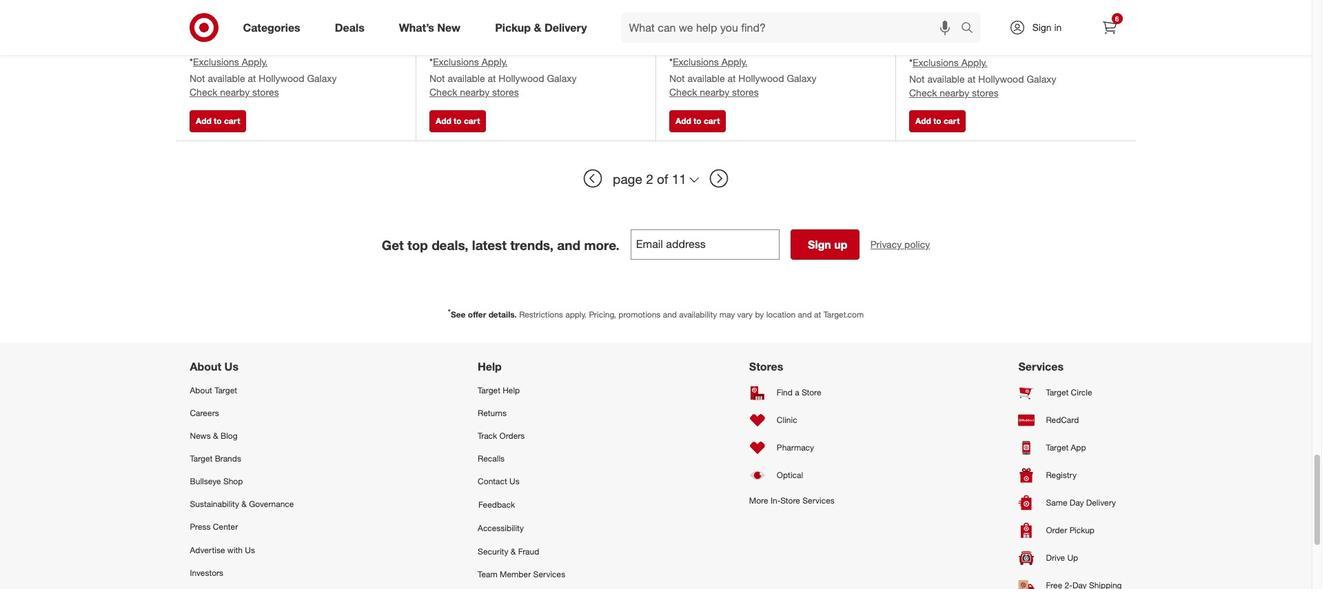 Task type: describe. For each thing, give the bounding box(es) containing it.
apply. down search 'button'
[[962, 57, 988, 68]]

target app link
[[1019, 434, 1122, 462]]

sustainability
[[190, 499, 239, 510]]

available inside the "* exclusions apply. not available at hollywood galaxy check nearby stores"
[[448, 72, 485, 84]]

target circle link
[[1019, 379, 1122, 407]]

& for delivery
[[534, 20, 542, 34]]

team member services
[[478, 569, 566, 580]]

find a store link
[[749, 379, 835, 407]]

about for about us
[[190, 360, 221, 373]]

order pickup
[[1046, 525, 1095, 536]]

day
[[1070, 498, 1084, 508]]

blog
[[221, 431, 238, 441]]

pickup & delivery
[[495, 20, 587, 34]]

* inside * see offer details. restrictions apply. pricing, promotions and availability may vary by location and at target.com
[[448, 308, 451, 316]]

target for target brands
[[190, 454, 213, 464]]

sign up
[[808, 238, 848, 252]]

brands
[[215, 454, 241, 464]]

security
[[478, 547, 509, 557]]

careers
[[190, 408, 219, 418]]

sign up button
[[791, 230, 860, 260]]

hollywood inside only ships with $35 orders free shipping * exclusions apply. not available at hollywood galaxy check nearby stores
[[259, 72, 304, 84]]

bullseye shop
[[190, 477, 243, 487]]

$35 for first add to cart button from the left
[[248, 28, 262, 39]]

galaxy inside only ships with $35 orders free shipping * exclusions apply. not available at hollywood galaxy check nearby stores
[[307, 72, 337, 84]]

clinic
[[777, 415, 798, 425]]

careers link
[[190, 402, 294, 425]]

orders for third add to cart button from the left
[[744, 28, 768, 39]]

check nearby stores button for first add to cart button from the left
[[190, 85, 279, 99]]

us for contact us
[[510, 477, 520, 487]]

bullseye
[[190, 477, 221, 487]]

in
[[1055, 21, 1062, 33]]

pharmacy link
[[749, 434, 835, 462]]

up
[[1068, 553, 1079, 563]]

only ships with $35 orders
[[430, 28, 528, 39]]

not inside only ships with $35 orders free shipping * exclusions apply. not available at hollywood galaxy check nearby stores
[[190, 72, 205, 84]]

registry
[[1046, 470, 1077, 481]]

same day delivery link
[[1019, 489, 1122, 517]]

* exclusions apply. not available at hollywood galaxy check nearby stores
[[430, 56, 577, 98]]

page 2 of 11 button
[[607, 164, 705, 194]]

1 add to cart button from the left
[[190, 111, 246, 133]]

more.
[[584, 237, 620, 253]]

* inside only ships with $35 orders free shipping * exclusions apply. not available at hollywood galaxy check nearby stores
[[190, 56, 193, 68]]

pickup & delivery link
[[483, 12, 604, 43]]

target brands
[[190, 454, 241, 464]]

* see offer details. restrictions apply. pricing, promotions and availability may vary by location and at target.com
[[448, 308, 864, 320]]

order
[[1046, 525, 1068, 536]]

only ships with $35 orders free shipping * * exclusions apply. not available at hollywood galaxy check nearby stores for first add to cart button from right
[[910, 29, 1057, 99]]

What can we help you find? suggestions appear below search field
[[621, 12, 964, 43]]

only for first add to cart button from right's check nearby stores button
[[910, 29, 926, 39]]

investors
[[190, 568, 223, 578]]

with for first add to cart button from right's check nearby stores button
[[951, 29, 966, 39]]

delivery for pickup & delivery
[[545, 20, 587, 34]]

page 2 of 11
[[613, 171, 687, 187]]

member
[[500, 569, 531, 580]]

11
[[672, 171, 687, 187]]

cart for first add to cart button from right
[[944, 116, 960, 127]]

find
[[777, 388, 793, 398]]

target help link
[[478, 379, 566, 402]]

press center
[[190, 522, 238, 533]]

availability
[[679, 310, 717, 320]]

may
[[720, 310, 735, 320]]

drive up
[[1046, 553, 1079, 563]]

about for about target
[[190, 385, 212, 396]]

latest
[[472, 237, 507, 253]]

3 add to cart button from the left
[[670, 111, 726, 133]]

target brands link
[[190, 448, 294, 470]]

clinic link
[[749, 407, 835, 434]]

investors link
[[190, 562, 294, 585]]

by
[[755, 310, 764, 320]]

about target
[[190, 385, 237, 396]]

recalls
[[478, 454, 505, 464]]

search button
[[955, 12, 988, 46]]

target help
[[478, 385, 520, 396]]

deals link
[[323, 12, 382, 43]]

hollywood inside the "* exclusions apply. not available at hollywood galaxy check nearby stores"
[[499, 72, 544, 84]]

about us
[[190, 360, 239, 373]]

fraud
[[518, 547, 539, 557]]

$35 for first add to cart button from right
[[968, 29, 981, 39]]

new
[[437, 20, 461, 34]]

at inside * see offer details. restrictions apply. pricing, promotions and availability may vary by location and at target.com
[[814, 310, 821, 320]]

track orders
[[478, 431, 525, 441]]

target for target app
[[1046, 443, 1069, 453]]

drive
[[1046, 553, 1065, 563]]

2
[[646, 171, 654, 187]]

only for check nearby stores button associated with first add to cart button from the left
[[190, 28, 206, 39]]

1 vertical spatial pickup
[[1070, 525, 1095, 536]]

what's new link
[[387, 12, 478, 43]]

nearby inside only ships with $35 orders free shipping * exclusions apply. not available at hollywood galaxy check nearby stores
[[220, 86, 250, 98]]

apply. inside the "* exclusions apply. not available at hollywood galaxy check nearby stores"
[[482, 56, 508, 68]]

stores inside only ships with $35 orders free shipping * exclusions apply. not available at hollywood galaxy check nearby stores
[[252, 86, 279, 98]]

orders for first add to cart button from the left
[[264, 28, 288, 39]]

advertise with us link
[[190, 539, 294, 562]]

categories
[[243, 20, 300, 34]]

track
[[478, 431, 497, 441]]

vary
[[738, 310, 753, 320]]

sign in link
[[997, 12, 1084, 43]]

deals,
[[432, 237, 469, 253]]

returns link
[[478, 402, 566, 425]]

track orders link
[[478, 425, 566, 448]]

free for check nearby stores button associated with first add to cart button from the left
[[190, 41, 209, 53]]

a
[[795, 388, 800, 398]]

target for target help
[[478, 385, 501, 396]]

* inside the "* exclusions apply. not available at hollywood galaxy check nearby stores"
[[430, 56, 433, 68]]

4 add to cart button from the left
[[910, 111, 966, 133]]

what's
[[399, 20, 434, 34]]

app
[[1071, 443, 1086, 453]]

security & fraud link
[[478, 540, 566, 563]]

page
[[613, 171, 643, 187]]

feedback button
[[478, 493, 566, 517]]

accessibility link
[[478, 517, 566, 540]]

location
[[767, 310, 796, 320]]

apply. inside only ships with $35 orders free shipping * exclusions apply. not available at hollywood galaxy check nearby stores
[[242, 56, 268, 68]]

promotions
[[619, 310, 661, 320]]

shop
[[223, 477, 243, 487]]

up
[[835, 238, 848, 252]]

check nearby stores button for first add to cart button from right
[[910, 86, 999, 100]]

optical
[[777, 470, 803, 481]]

add to cart for second add to cart button from left
[[436, 116, 480, 127]]

1 horizontal spatial help
[[503, 385, 520, 396]]

free for third add to cart button from the left's check nearby stores button
[[670, 41, 689, 53]]

get top deals, latest trends, and more.
[[382, 237, 620, 253]]

sign for sign up
[[808, 238, 831, 252]]

$35 for third add to cart button from the left
[[728, 28, 742, 39]]

check inside only ships with $35 orders free shipping * exclusions apply. not available at hollywood galaxy check nearby stores
[[190, 86, 218, 98]]

add to cart for first add to cart button from right
[[916, 116, 960, 127]]

orders
[[500, 431, 525, 441]]

add to cart for first add to cart button from the left
[[196, 116, 240, 127]]

more in-store services
[[749, 496, 835, 506]]

at hollywood galaxy for third add to cart button from the left's check nearby stores button
[[670, 4, 746, 15]]

target.com
[[824, 310, 864, 320]]



Task type: vqa. For each thing, say whether or not it's contained in the screenshot.
Sign up Button on the top right
yes



Task type: locate. For each thing, give the bounding box(es) containing it.
team
[[478, 569, 498, 580]]

with for third add to cart button from the left's check nearby stores button
[[711, 28, 726, 39]]

1 horizontal spatial only ships with $35 orders free shipping * * exclusions apply. not available at hollywood galaxy check nearby stores
[[910, 29, 1057, 99]]

nearby inside the "* exclusions apply. not available at hollywood galaxy check nearby stores"
[[460, 86, 490, 98]]

at
[[190, 4, 197, 15], [670, 4, 677, 15], [910, 5, 917, 15], [248, 72, 256, 84], [488, 72, 496, 84], [728, 72, 736, 84], [968, 73, 976, 85], [814, 310, 821, 320]]

redcard link
[[1019, 407, 1122, 434]]

us up about target link
[[225, 360, 239, 373]]

see
[[451, 310, 466, 320]]

trends,
[[510, 237, 554, 253]]

categories link
[[231, 12, 318, 43]]

delivery for same day delivery
[[1087, 498, 1116, 508]]

available inside only ships with $35 orders free shipping * exclusions apply. not available at hollywood galaxy check nearby stores
[[208, 72, 245, 84]]

services down optical link
[[803, 496, 835, 506]]

0 horizontal spatial services
[[533, 569, 566, 580]]

services
[[1019, 360, 1064, 373], [803, 496, 835, 506], [533, 569, 566, 580]]

about up careers
[[190, 385, 212, 396]]

at inside only ships with $35 orders free shipping * exclusions apply. not available at hollywood galaxy check nearby stores
[[248, 72, 256, 84]]

redcard
[[1046, 415, 1079, 425]]

about
[[190, 360, 221, 373], [190, 385, 212, 396]]

bullseye shop link
[[190, 470, 294, 493]]

privacy
[[871, 239, 902, 251]]

2 add to cart button from the left
[[430, 111, 486, 133]]

help up target help
[[478, 360, 502, 373]]

privacy policy link
[[871, 238, 930, 252]]

4 add from the left
[[916, 116, 931, 127]]

delivery inside "link"
[[1087, 498, 1116, 508]]

us right contact
[[510, 477, 520, 487]]

$35 inside only ships with $35 orders free shipping * exclusions apply. not available at hollywood galaxy check nearby stores
[[248, 28, 262, 39]]

1 horizontal spatial and
[[663, 310, 677, 320]]

ships
[[209, 28, 228, 39], [449, 28, 468, 39], [689, 28, 708, 39], [929, 29, 948, 39]]

2 horizontal spatial free
[[910, 42, 929, 54]]

1 horizontal spatial store
[[802, 388, 822, 398]]

security & fraud
[[478, 547, 539, 557]]

6 link
[[1095, 12, 1125, 43]]

& left fraud
[[511, 547, 516, 557]]

target left the circle
[[1046, 388, 1069, 398]]

to for third add to cart button from the left
[[694, 116, 702, 127]]

2 to from the left
[[454, 116, 462, 127]]

2 horizontal spatial and
[[798, 310, 812, 320]]

target inside "target help" link
[[478, 385, 501, 396]]

add for third add to cart button from the left
[[676, 116, 691, 127]]

0 horizontal spatial at hollywood galaxy
[[190, 4, 266, 15]]

1 vertical spatial delivery
[[1087, 498, 1116, 508]]

2 horizontal spatial shipping
[[931, 42, 968, 54]]

0 horizontal spatial us
[[225, 360, 239, 373]]

3 to from the left
[[694, 116, 702, 127]]

press center link
[[190, 516, 294, 539]]

1 horizontal spatial services
[[803, 496, 835, 506]]

ships inside only ships with $35 orders free shipping * exclusions apply. not available at hollywood galaxy check nearby stores
[[209, 28, 228, 39]]

to for second add to cart button from left
[[454, 116, 462, 127]]

orders inside only ships with $35 orders free shipping * exclusions apply. not available at hollywood galaxy check nearby stores
[[264, 28, 288, 39]]

& for governance
[[242, 499, 247, 510]]

same day delivery
[[1046, 498, 1116, 508]]

1 horizontal spatial sign
[[1033, 21, 1052, 33]]

of
[[657, 171, 669, 187]]

services up target circle
[[1019, 360, 1064, 373]]

store right a
[[802, 388, 822, 398]]

store for a
[[802, 388, 822, 398]]

& right only ships with $35 orders at top
[[534, 20, 542, 34]]

check
[[190, 86, 218, 98], [430, 86, 457, 98], [670, 86, 697, 98], [910, 87, 937, 99]]

feedback
[[479, 500, 515, 510]]

sign left up
[[808, 238, 831, 252]]

more
[[749, 496, 769, 506]]

2 vertical spatial us
[[245, 545, 255, 555]]

& for blog
[[213, 431, 218, 441]]

pharmacy
[[777, 443, 814, 453]]

0 vertical spatial delivery
[[545, 20, 587, 34]]

and right the location
[[798, 310, 812, 320]]

4 add to cart from the left
[[916, 116, 960, 127]]

&
[[534, 20, 542, 34], [213, 431, 218, 441], [242, 499, 247, 510], [511, 547, 516, 557]]

2 horizontal spatial us
[[510, 477, 520, 487]]

target for target circle
[[1046, 388, 1069, 398]]

hollywood
[[199, 4, 238, 15], [679, 4, 718, 15], [919, 5, 958, 15], [259, 72, 304, 84], [499, 72, 544, 84], [739, 72, 784, 84], [979, 73, 1024, 85]]

not inside the "* exclusions apply. not available at hollywood galaxy check nearby stores"
[[430, 72, 445, 84]]

add to cart for third add to cart button from the left
[[676, 116, 720, 127]]

sign
[[1033, 21, 1052, 33], [808, 238, 831, 252]]

sign inside 'link'
[[1033, 21, 1052, 33]]

about up about target in the bottom left of the page
[[190, 360, 221, 373]]

sign for sign in
[[1033, 21, 1052, 33]]

us for about us
[[225, 360, 239, 373]]

exclusions inside only ships with $35 orders free shipping * exclusions apply. not available at hollywood galaxy check nearby stores
[[193, 56, 239, 68]]

circle
[[1071, 388, 1093, 398]]

cart for second add to cart button from left
[[464, 116, 480, 127]]

more in-store services link
[[749, 489, 835, 512]]

0 horizontal spatial store
[[781, 496, 800, 506]]

target app
[[1046, 443, 1086, 453]]

free
[[190, 41, 209, 53], [670, 41, 689, 53], [910, 42, 929, 54]]

shipping inside only ships with $35 orders free shipping * exclusions apply. not available at hollywood galaxy check nearby stores
[[211, 41, 248, 53]]

only for third add to cart button from the left's check nearby stores button
[[670, 28, 686, 39]]

2 vertical spatial services
[[533, 569, 566, 580]]

available
[[208, 72, 245, 84], [448, 72, 485, 84], [688, 72, 725, 84], [928, 73, 965, 85]]

help
[[478, 360, 502, 373], [503, 385, 520, 396]]

sustainability & governance
[[190, 499, 294, 510]]

privacy policy
[[871, 239, 930, 251]]

3 add to cart from the left
[[676, 116, 720, 127]]

add for second add to cart button from left
[[436, 116, 451, 127]]

add for first add to cart button from the left
[[196, 116, 212, 127]]

services down fraud
[[533, 569, 566, 580]]

pickup
[[495, 20, 531, 34], [1070, 525, 1095, 536]]

same
[[1046, 498, 1068, 508]]

0 horizontal spatial delivery
[[545, 20, 587, 34]]

shipping for check nearby stores button associated with first add to cart button from the left
[[211, 41, 248, 53]]

apply. down what can we help you find? suggestions appear below search field in the top of the page
[[722, 56, 748, 68]]

6
[[1115, 14, 1119, 23]]

2 add to cart from the left
[[436, 116, 480, 127]]

4 cart from the left
[[944, 116, 960, 127]]

store down optical link
[[781, 496, 800, 506]]

at inside the "* exclusions apply. not available at hollywood galaxy check nearby stores"
[[488, 72, 496, 84]]

target down news
[[190, 454, 213, 464]]

and
[[557, 237, 581, 253], [663, 310, 677, 320], [798, 310, 812, 320]]

target circle
[[1046, 388, 1093, 398]]

2 horizontal spatial at hollywood galaxy
[[910, 5, 986, 15]]

us
[[225, 360, 239, 373], [510, 477, 520, 487], [245, 545, 255, 555]]

None text field
[[631, 230, 780, 260]]

1 horizontal spatial pickup
[[1070, 525, 1095, 536]]

1 horizontal spatial at hollywood galaxy
[[670, 4, 746, 15]]

in-
[[771, 496, 781, 506]]

pickup right order
[[1070, 525, 1095, 536]]

to for first add to cart button from right
[[934, 116, 942, 127]]

restrictions
[[519, 310, 563, 320]]

0 horizontal spatial help
[[478, 360, 502, 373]]

0 horizontal spatial and
[[557, 237, 581, 253]]

advertise with us
[[190, 545, 255, 555]]

orders
[[264, 28, 288, 39], [504, 28, 528, 39], [744, 28, 768, 39], [984, 29, 1008, 39]]

apply.
[[242, 56, 268, 68], [482, 56, 508, 68], [722, 56, 748, 68], [962, 57, 988, 68]]

1 vertical spatial sign
[[808, 238, 831, 252]]

and left 'more.'
[[557, 237, 581, 253]]

pickup up the "* exclusions apply. not available at hollywood galaxy check nearby stores"
[[495, 20, 531, 34]]

1 vertical spatial about
[[190, 385, 212, 396]]

what's new
[[399, 20, 461, 34]]

deals
[[335, 20, 365, 34]]

returns
[[478, 408, 507, 418]]

free for first add to cart button from right's check nearby stores button
[[910, 42, 929, 54]]

1 horizontal spatial shipping
[[691, 41, 728, 53]]

get
[[382, 237, 404, 253]]

exclusions inside the "* exclusions apply. not available at hollywood galaxy check nearby stores"
[[433, 56, 479, 68]]

pricing,
[[589, 310, 616, 320]]

only inside only ships with $35 orders free shipping * exclusions apply. not available at hollywood galaxy check nearby stores
[[190, 28, 206, 39]]

order pickup link
[[1019, 517, 1122, 544]]

1 horizontal spatial delivery
[[1087, 498, 1116, 508]]

1 about from the top
[[190, 360, 221, 373]]

sign inside button
[[808, 238, 831, 252]]

check inside the "* exclusions apply. not available at hollywood galaxy check nearby stores"
[[430, 86, 457, 98]]

policy
[[905, 239, 930, 251]]

drive up link
[[1019, 544, 1122, 572]]

stores inside the "* exclusions apply. not available at hollywood galaxy check nearby stores"
[[492, 86, 519, 98]]

target inside about target link
[[215, 385, 237, 396]]

orders for first add to cart button from right
[[984, 29, 1008, 39]]

add to cart button
[[190, 111, 246, 133], [430, 111, 486, 133], [670, 111, 726, 133], [910, 111, 966, 133]]

add for first add to cart button from right
[[916, 116, 931, 127]]

galaxy inside the "* exclusions apply. not available at hollywood galaxy check nearby stores"
[[547, 72, 577, 84]]

2 horizontal spatial services
[[1019, 360, 1064, 373]]

0 vertical spatial services
[[1019, 360, 1064, 373]]

3 cart from the left
[[704, 116, 720, 127]]

0 vertical spatial store
[[802, 388, 822, 398]]

us down press center link
[[245, 545, 255, 555]]

check nearby stores button for second add to cart button from left
[[430, 85, 519, 99]]

with for check nearby stores button associated with first add to cart button from the left
[[231, 28, 246, 39]]

0 vertical spatial us
[[225, 360, 239, 373]]

0 horizontal spatial pickup
[[495, 20, 531, 34]]

1 cart from the left
[[224, 116, 240, 127]]

recalls link
[[478, 448, 566, 470]]

4 to from the left
[[934, 116, 942, 127]]

0 horizontal spatial only ships with $35 orders free shipping * * exclusions apply. not available at hollywood galaxy check nearby stores
[[670, 28, 817, 98]]

1 vertical spatial store
[[781, 496, 800, 506]]

about target link
[[190, 379, 294, 402]]

target up 'returns'
[[478, 385, 501, 396]]

top
[[408, 237, 428, 253]]

1 horizontal spatial free
[[670, 41, 689, 53]]

stores
[[749, 360, 784, 373]]

delivery
[[545, 20, 587, 34], [1087, 498, 1116, 508]]

cart for first add to cart button from the left
[[224, 116, 240, 127]]

apply. down only ships with $35 orders at top
[[482, 56, 508, 68]]

1 add from the left
[[196, 116, 212, 127]]

2 add from the left
[[436, 116, 451, 127]]

target inside the target app link
[[1046, 443, 1069, 453]]

1 vertical spatial services
[[803, 496, 835, 506]]

offer
[[468, 310, 486, 320]]

1 add to cart from the left
[[196, 116, 240, 127]]

stores
[[252, 86, 279, 98], [492, 86, 519, 98], [732, 86, 759, 98], [972, 87, 999, 99]]

1 vertical spatial us
[[510, 477, 520, 487]]

shipping for first add to cart button from right's check nearby stores button
[[931, 42, 968, 54]]

& for fraud
[[511, 547, 516, 557]]

news
[[190, 431, 211, 441]]

contact us
[[478, 477, 520, 487]]

0 vertical spatial pickup
[[495, 20, 531, 34]]

target left app
[[1046, 443, 1069, 453]]

apply. down categories
[[242, 56, 268, 68]]

0 vertical spatial about
[[190, 360, 221, 373]]

only ships with $35 orders free shipping * * exclusions apply. not available at hollywood galaxy check nearby stores for third add to cart button from the left
[[670, 28, 817, 98]]

only ships with $35 orders free shipping * * exclusions apply. not available at hollywood galaxy check nearby stores
[[670, 28, 817, 98], [910, 29, 1057, 99]]

0 horizontal spatial sign
[[808, 238, 831, 252]]

apply.
[[566, 310, 587, 320]]

0 vertical spatial sign
[[1033, 21, 1052, 33]]

2 about from the top
[[190, 385, 212, 396]]

target inside target circle link
[[1046, 388, 1069, 398]]

& down bullseye shop link
[[242, 499, 247, 510]]

cart for third add to cart button from the left
[[704, 116, 720, 127]]

and left "availability"
[[663, 310, 677, 320]]

target down about us
[[215, 385, 237, 396]]

0 horizontal spatial free
[[190, 41, 209, 53]]

advertise
[[190, 545, 225, 555]]

1 vertical spatial help
[[503, 385, 520, 396]]

at hollywood galaxy for check nearby stores button associated with first add to cart button from the left
[[190, 4, 266, 15]]

& left blog
[[213, 431, 218, 441]]

1 horizontal spatial us
[[245, 545, 255, 555]]

to
[[214, 116, 222, 127], [454, 116, 462, 127], [694, 116, 702, 127], [934, 116, 942, 127]]

to for first add to cart button from the left
[[214, 116, 222, 127]]

3 add from the left
[[676, 116, 691, 127]]

sign left in
[[1033, 21, 1052, 33]]

2 cart from the left
[[464, 116, 480, 127]]

center
[[213, 522, 238, 533]]

shipping for third add to cart button from the left's check nearby stores button
[[691, 41, 728, 53]]

optical link
[[749, 462, 835, 489]]

0 vertical spatial help
[[478, 360, 502, 373]]

0 horizontal spatial shipping
[[211, 41, 248, 53]]

1 to from the left
[[214, 116, 222, 127]]

check nearby stores button for third add to cart button from the left
[[670, 85, 759, 99]]

free inside only ships with $35 orders free shipping * exclusions apply. not available at hollywood galaxy check nearby stores
[[190, 41, 209, 53]]

at hollywood galaxy for first add to cart button from right's check nearby stores button
[[910, 5, 986, 15]]

only ships with $35 orders free shipping * exclusions apply. not available at hollywood galaxy check nearby stores
[[190, 28, 337, 98]]

target inside target brands link
[[190, 454, 213, 464]]

shipping
[[211, 41, 248, 53], [691, 41, 728, 53], [931, 42, 968, 54]]

help up returns link
[[503, 385, 520, 396]]

store for in-
[[781, 496, 800, 506]]

with inside only ships with $35 orders free shipping * exclusions apply. not available at hollywood galaxy check nearby stores
[[231, 28, 246, 39]]



